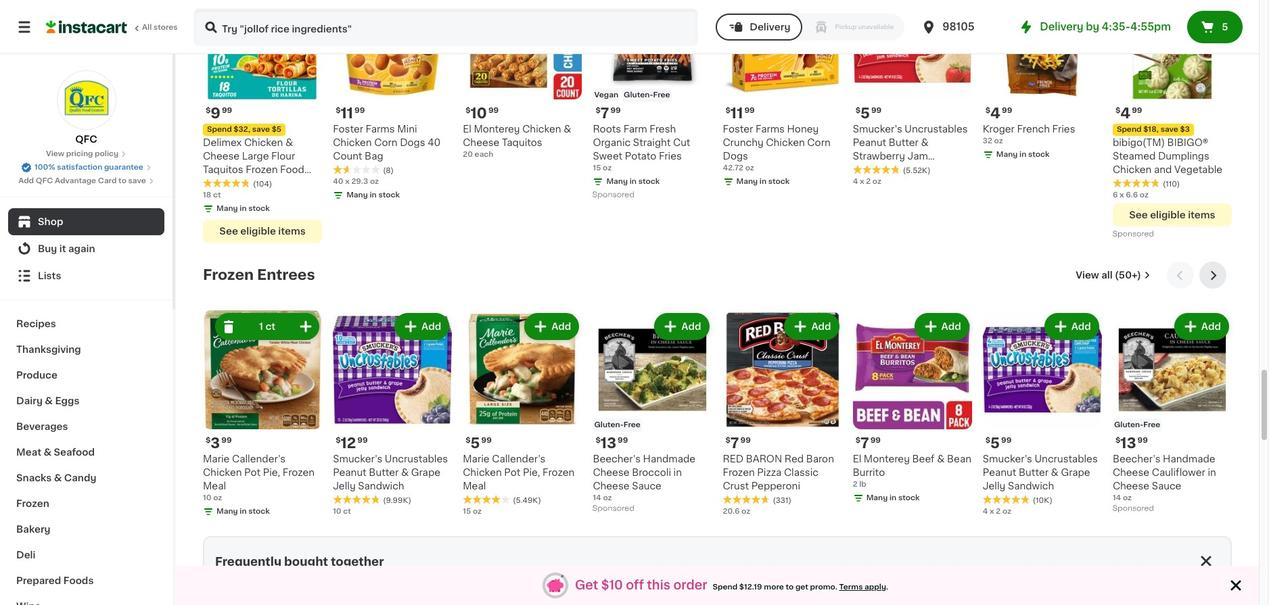 Task type: describe. For each thing, give the bounding box(es) containing it.
$ 13 99 for beecher's handmade cheese broccoli in cheese sauce
[[596, 437, 628, 451]]

chicken inside the 'delimex chicken & cheese large flour taquitos frozen food snacks'
[[244, 138, 283, 148]]

spend inside get $10 off this order spend $12.19 more to get promo. terms apply .
[[713, 584, 738, 591]]

peanut for (5.52k)
[[853, 138, 887, 148]]

98105 button
[[921, 8, 1002, 46]]

meal for marie callender's chicken pot pie, frozen meal
[[463, 482, 486, 491]]

bibigo®
[[1168, 138, 1209, 148]]

2 for smucker's uncrustables peanut butter & strawberry jam sandwich
[[866, 178, 871, 186]]

40 x 29.3 oz
[[333, 178, 379, 186]]

pot for marie callender's chicken pot pie, frozen meal 10 oz
[[244, 468, 261, 478]]

satisfaction
[[57, 164, 102, 171]]

100%
[[35, 164, 55, 171]]

$5
[[272, 126, 282, 133]]

recipes link
[[8, 311, 164, 337]]

callender's for marie callender's chicken pot pie, frozen meal 10 oz
[[232, 455, 286, 464]]

farms for corn
[[366, 125, 395, 134]]

& right meat
[[44, 448, 52, 457]]

$ inside $ 3 99
[[206, 437, 211, 445]]

service type group
[[716, 14, 905, 41]]

many for marie callender's chicken pot pie, frozen meal
[[217, 508, 238, 516]]

stock for roots
[[638, 178, 660, 186]]

delivery button
[[716, 14, 803, 41]]

1 horizontal spatial gluten-
[[624, 92, 653, 99]]

Search field
[[195, 9, 697, 45]]

marie callender's chicken pot pie, frozen meal
[[463, 455, 575, 491]]

$ 4 99 for spend $18, save $3
[[1116, 106, 1142, 121]]

ct for spend $32, save $5
[[213, 192, 221, 199]]

add qfc advantage card to save link
[[18, 176, 154, 187]]

sauce for broccoli
[[632, 482, 662, 491]]

many in stock for marie
[[217, 508, 270, 516]]

40 inside foster farms mini chicken corn dogs 40 count bag
[[428, 138, 441, 148]]

seafood
[[54, 448, 95, 457]]

lb
[[859, 481, 867, 489]]

save for 9
[[252, 126, 270, 133]]

all stores
[[142, 24, 178, 31]]

11 for foster farms honey crunchy chicken corn dogs
[[731, 106, 743, 121]]

bean
[[947, 455, 972, 464]]

sweet
[[593, 152, 623, 161]]

kroger french fries 32 oz
[[983, 125, 1076, 145]]

9
[[211, 106, 221, 121]]

$ 7 99 for el monterey beef & bean burrito
[[856, 437, 881, 451]]

0 horizontal spatial save
[[128, 177, 146, 185]]

(5.49k)
[[513, 498, 541, 505]]

many for roots farm fresh organic straight cut sweet potato fries
[[607, 178, 628, 186]]

(10k)
[[1033, 498, 1053, 505]]

spend for 9
[[207, 126, 232, 133]]

in down el monterey beef & bean burrito 2 lb
[[890, 495, 897, 502]]

terms apply button
[[839, 582, 886, 593]]

see eligible items for 9
[[219, 227, 306, 236]]

product group containing 3
[[203, 311, 322, 521]]

produce link
[[8, 363, 164, 388]]

add qfc advantage card to save
[[18, 177, 146, 185]]

3
[[211, 437, 220, 451]]

5 button
[[1187, 11, 1243, 43]]

all
[[1102, 271, 1113, 280]]

items for 4
[[1188, 211, 1216, 220]]

bibigo(tm) bibigo® steamed dumplings chicken and vegetable
[[1113, 138, 1223, 175]]

add button inside product group
[[396, 315, 448, 339]]

see for 4
[[1129, 211, 1148, 220]]

20.6 oz
[[723, 508, 751, 516]]

beecher's for broccoli
[[593, 455, 641, 464]]

deli link
[[8, 543, 164, 568]]

sponsored badge image inside product group
[[1113, 231, 1154, 238]]

produce
[[16, 371, 57, 380]]

oz inside beecher's handmade cheese cauliflower in cheese sauce 14 oz
[[1123, 495, 1132, 502]]

mini
[[397, 125, 417, 134]]

many in stock for el
[[867, 495, 920, 502]]

roots
[[593, 125, 621, 134]]

spend $32, save $5
[[207, 126, 282, 133]]

5 for smucker's uncrustables peanut butter & strawberry jam sandwich
[[861, 106, 870, 121]]

frequently bought together section
[[203, 537, 1232, 606]]

foster for foster farms mini chicken corn dogs 40 count bag
[[333, 125, 363, 134]]

meat & seafood link
[[8, 440, 164, 466]]

pie, for marie callender's chicken pot pie, frozen meal
[[523, 468, 540, 478]]

42.72
[[723, 165, 744, 172]]

(5.52k)
[[903, 167, 931, 175]]

this
[[647, 580, 671, 592]]

14 for beecher's handmade cheese cauliflower in cheese sauce
[[1113, 495, 1121, 502]]

sandwich for (9.99k)
[[358, 482, 404, 491]]

butter for (5.52k)
[[889, 138, 919, 148]]

pepperoni
[[752, 482, 800, 491]]

cauliflower
[[1152, 468, 1206, 478]]

baron
[[746, 455, 782, 464]]

to inside get $10 off this order spend $12.19 more to get promo. terms apply .
[[786, 584, 794, 591]]

12
[[341, 437, 356, 451]]

& inside el monterey beef & bean burrito 2 lb
[[937, 455, 945, 464]]

fries inside kroger french fries 32 oz
[[1053, 125, 1076, 134]]

classic
[[784, 468, 819, 478]]

vegan gluten-free
[[594, 92, 670, 99]]

5 for marie callender's chicken pot pie, frozen meal
[[471, 437, 480, 451]]

13 for beecher's handmade cheese broccoli in cheese sauce
[[601, 437, 616, 451]]

taquitos inside the 'delimex chicken & cheese large flour taquitos frozen food snacks'
[[203, 165, 243, 175]]

qfc inside qfc link
[[75, 135, 97, 144]]

many down 40 x 29.3 oz
[[347, 192, 368, 199]]

$ 4 99 for kroger french fries
[[986, 106, 1012, 121]]

item carousel region
[[203, 262, 1232, 526]]

broccoli
[[632, 468, 671, 478]]

see eligible items for 4
[[1129, 211, 1216, 220]]

$ 11 99 for foster farms mini chicken corn dogs 40 count bag
[[336, 106, 365, 121]]

jelly for 12
[[333, 482, 356, 491]]

$ 7 99 for roots farm fresh organic straight cut sweet potato fries
[[596, 106, 621, 121]]

foster farms mini chicken corn dogs 40 count bag
[[333, 125, 441, 161]]

honey
[[787, 125, 819, 134]]

stock down (8)
[[379, 192, 400, 199]]

1 horizontal spatial free
[[653, 92, 670, 99]]

off
[[626, 580, 644, 592]]

monterey for taquitos
[[474, 125, 520, 134]]

$12.19
[[739, 584, 762, 591]]

4 inside item carousel region
[[983, 508, 988, 516]]

together
[[331, 557, 384, 568]]

stock for marie
[[249, 508, 270, 516]]

20
[[463, 151, 473, 159]]

(8)
[[383, 167, 394, 175]]

handmade for cauliflower
[[1163, 455, 1216, 464]]

delimex
[[203, 138, 242, 148]]

99 inside $ 9 99
[[222, 107, 232, 115]]

handmade for broccoli
[[643, 455, 696, 464]]

burrito
[[853, 468, 885, 478]]

peanut for (9.99k)
[[333, 468, 367, 478]]

promo.
[[810, 584, 838, 591]]

el monterey beef & bean burrito 2 lb
[[853, 455, 972, 489]]

marie for marie callender's chicken pot pie, frozen meal
[[463, 455, 490, 464]]

spend $18, save $3
[[1117, 126, 1190, 133]]

snacks inside snacks & candy link
[[16, 474, 52, 483]]

callender's for marie callender's chicken pot pie, frozen meal
[[492, 455, 546, 464]]

gluten- for beecher's handmade cheese broccoli in cheese sauce
[[594, 422, 624, 429]]

2 inside el monterey beef & bean burrito 2 lb
[[853, 481, 858, 489]]

sandwich for (5.52k)
[[853, 165, 899, 175]]

in down the 'delimex chicken & cheese large flour taquitos frozen food snacks'
[[240, 205, 247, 213]]

prepared foods link
[[8, 568, 164, 594]]

product group containing 12
[[333, 311, 452, 518]]

close image
[[1228, 578, 1244, 594]]

free for beecher's handmade cheese broccoli in cheese sauce
[[624, 422, 641, 429]]

pizza
[[757, 468, 782, 478]]

qfc logo image
[[56, 70, 116, 130]]

& up (10k)
[[1051, 468, 1059, 478]]

gluten- for beecher's handmade cheese cauliflower in cheese sauce
[[1114, 422, 1144, 429]]

4 inside product group
[[1121, 106, 1131, 121]]

$ inside $ 10 99
[[466, 107, 471, 115]]

.
[[886, 584, 888, 591]]

99 inside $ 10 99
[[488, 107, 499, 115]]

x for bibigo(tm) bibigo® steamed dumplings chicken and vegetable
[[1120, 192, 1124, 199]]

(331)
[[773, 498, 792, 505]]

meal for marie callender's chicken pot pie, frozen meal 10 oz
[[203, 482, 226, 491]]

many for foster farms honey crunchy chicken corn dogs
[[737, 178, 758, 186]]

beverages link
[[8, 414, 164, 440]]

32
[[983, 138, 993, 145]]

view pricing policy
[[46, 150, 118, 158]]

$ inside $ 9 99
[[206, 107, 211, 115]]

sauce for cauliflower
[[1152, 482, 1182, 491]]

stock for foster
[[768, 178, 790, 186]]

crunchy
[[723, 138, 764, 148]]

product group containing 9
[[203, 0, 322, 243]]

more
[[764, 584, 784, 591]]

1
[[259, 322, 263, 332]]

stock down (104)
[[249, 205, 270, 213]]

potato
[[625, 152, 657, 161]]

frequently bought together
[[215, 557, 384, 568]]

7 for red baron red baron frozen pizza classic crust pepperoni
[[731, 437, 739, 451]]

99 inside $ 3 99
[[221, 437, 232, 445]]

oz inside kroger french fries 32 oz
[[994, 138, 1003, 145]]

grape for 12
[[411, 468, 441, 478]]

fresh
[[650, 125, 676, 134]]

(9.99k)
[[383, 498, 411, 505]]

many down 18 ct at the left
[[217, 205, 238, 213]]

in down marie callender's chicken pot pie, frozen meal 10 oz
[[240, 508, 247, 516]]

1 horizontal spatial 10
[[333, 508, 341, 516]]

cut
[[673, 138, 691, 148]]

taquitos inside el monterey chicken & cheese taquitos 20 each
[[502, 138, 542, 148]]

spend for 4
[[1117, 126, 1142, 133]]

card
[[98, 177, 117, 185]]

beecher's handmade cheese broccoli in cheese sauce 14 oz
[[593, 455, 696, 502]]

18
[[203, 192, 211, 199]]

in down foster farms honey crunchy chicken corn dogs 42.72 oz
[[760, 178, 767, 186]]

remove marie callender's chicken pot pie, frozen meal image
[[221, 319, 237, 335]]

shop
[[38, 217, 63, 227]]

save for 4
[[1161, 126, 1179, 133]]

20.6
[[723, 508, 740, 516]]

10 inside marie callender's chicken pot pie, frozen meal 10 oz
[[203, 495, 211, 502]]

crust
[[723, 482, 749, 491]]

13 for beecher's handmade cheese cauliflower in cheese sauce
[[1121, 437, 1136, 451]]

bakery
[[16, 525, 50, 535]]

100% satisfaction guarantee
[[35, 164, 143, 171]]

chicken inside marie callender's chicken pot pie, frozen meal 10 oz
[[203, 468, 242, 478]]

order
[[674, 580, 707, 592]]

count
[[333, 152, 362, 161]]

qfc link
[[56, 70, 116, 146]]

product group containing 10
[[463, 0, 582, 161]]

farm
[[624, 125, 647, 134]]

roots farm fresh organic straight cut sweet potato fries 15 oz
[[593, 125, 691, 172]]

free for beecher's handmade cheese cauliflower in cheese sauce
[[1144, 422, 1161, 429]]

entrees
[[257, 268, 315, 282]]

1 ct
[[259, 322, 276, 332]]



Task type: locate. For each thing, give the bounding box(es) containing it.
frozen inside the 'red baron red baron frozen pizza classic crust pepperoni'
[[723, 468, 755, 478]]

13
[[601, 437, 616, 451], [1121, 437, 1136, 451]]

kroger
[[983, 125, 1015, 134]]

jelly inside product group
[[333, 482, 356, 491]]

2 marie from the left
[[463, 455, 490, 464]]

$ 11 99 for foster farms honey crunchy chicken corn dogs
[[726, 106, 755, 121]]

2 gluten-free from the left
[[1114, 422, 1161, 429]]

snacks inside the 'delimex chicken & cheese large flour taquitos frozen food snacks'
[[203, 179, 237, 188]]

butter up jam
[[889, 138, 919, 148]]

beverages
[[16, 422, 68, 432]]

1 horizontal spatial el
[[853, 455, 862, 464]]

spend left the $12.19
[[713, 584, 738, 591]]

many in stock down el monterey beef & bean burrito 2 lb
[[867, 495, 920, 502]]

marie down 3
[[203, 455, 230, 464]]

see down 18 ct at the left
[[219, 227, 238, 236]]

& left eggs
[[45, 397, 53, 406]]

1 marie from the left
[[203, 455, 230, 464]]

save left $3
[[1161, 126, 1179, 133]]

& up (9.99k)
[[401, 468, 409, 478]]

butter for (10k)
[[1019, 468, 1049, 478]]

butter up (10k)
[[1019, 468, 1049, 478]]

thanksgiving
[[16, 345, 81, 355]]

1 horizontal spatial taquitos
[[502, 138, 542, 148]]

each
[[475, 151, 494, 159]]

$ inside '$ 12 99'
[[336, 437, 341, 445]]

many in stock down 42.72
[[737, 178, 790, 186]]

red baron red baron frozen pizza classic crust pepperoni
[[723, 455, 834, 491]]

in down kroger french fries 32 oz
[[1020, 151, 1027, 159]]

frozen inside marie callender's chicken pot pie, frozen meal 10 oz
[[283, 468, 315, 478]]

product group containing 4
[[1113, 0, 1232, 242]]

red
[[785, 455, 804, 464]]

0 horizontal spatial to
[[118, 177, 126, 185]]

0 horizontal spatial items
[[278, 227, 306, 236]]

in down potato
[[630, 178, 637, 186]]

items up entrees
[[278, 227, 306, 236]]

2 horizontal spatial smucker's
[[983, 455, 1032, 464]]

sandwich down strawberry
[[853, 165, 899, 175]]

foster inside foster farms mini chicken corn dogs 40 count bag
[[333, 125, 363, 134]]

monterey
[[474, 125, 520, 134], [864, 455, 910, 464]]

0 horizontal spatial $ 7 99
[[596, 106, 621, 121]]

100% satisfaction guarantee button
[[21, 160, 151, 173]]

0 vertical spatial dogs
[[400, 138, 425, 148]]

0 vertical spatial monterey
[[474, 125, 520, 134]]

$10
[[601, 580, 623, 592]]

10 down 3
[[203, 495, 211, 502]]

snacks down meat
[[16, 474, 52, 483]]

2 handmade from the left
[[1163, 455, 1216, 464]]

corn
[[374, 138, 398, 148], [807, 138, 831, 148]]

grape inside product group
[[411, 468, 441, 478]]

dogs inside foster farms mini chicken corn dogs 40 count bag
[[400, 138, 425, 148]]

monterey for burrito
[[864, 455, 910, 464]]

sponsored badge image down beecher's handmade cheese broccoli in cheese sauce 14 oz at bottom
[[593, 505, 634, 513]]

0 horizontal spatial peanut
[[333, 468, 367, 478]]

view for view all (50+)
[[1076, 271, 1099, 280]]

view for view pricing policy
[[46, 150, 64, 158]]

2 for smucker's uncrustables peanut butter & grape jelly sandwich
[[996, 508, 1001, 516]]

large
[[242, 152, 269, 161]]

0 horizontal spatial grape
[[411, 468, 441, 478]]

buy
[[38, 244, 57, 254]]

1 gluten-free from the left
[[594, 422, 641, 429]]

2 $ 13 99 from the left
[[1116, 437, 1148, 451]]

many in stock down 29.3
[[347, 192, 400, 199]]

farms inside foster farms mini chicken corn dogs 40 count bag
[[366, 125, 395, 134]]

smucker's right bean at the bottom right of the page
[[983, 455, 1032, 464]]

sauce inside beecher's handmade cheese cauliflower in cheese sauce 14 oz
[[1152, 482, 1182, 491]]

see eligible items button up frozen entrees
[[203, 220, 322, 243]]

marie inside marie callender's chicken pot pie, frozen meal
[[463, 455, 490, 464]]

2 grape from the left
[[1061, 468, 1091, 478]]

handmade inside beecher's handmade cheese cauliflower in cheese sauce 14 oz
[[1163, 455, 1216, 464]]

2 horizontal spatial $ 7 99
[[856, 437, 881, 451]]

oz inside roots farm fresh organic straight cut sweet potato fries 15 oz
[[603, 165, 612, 172]]

beecher's up 'cauliflower'
[[1113, 455, 1161, 464]]

& up flour
[[286, 138, 293, 148]]

5 for smucker's uncrustables peanut butter & grape jelly sandwich
[[991, 437, 1000, 451]]

1 horizontal spatial dogs
[[723, 152, 748, 161]]

marie inside marie callender's chicken pot pie, frozen meal 10 oz
[[203, 455, 230, 464]]

$ 7 99 for red baron red baron frozen pizza classic crust pepperoni
[[726, 437, 751, 451]]

it
[[59, 244, 66, 254]]

buy it again
[[38, 244, 95, 254]]

1 $ 4 99 from the left
[[986, 106, 1012, 121]]

sandwich inside product group
[[358, 482, 404, 491]]

2 beecher's from the left
[[1113, 455, 1161, 464]]

monterey inside el monterey chicken & cheese taquitos 20 each
[[474, 125, 520, 134]]

chicken inside bibigo(tm) bibigo® steamed dumplings chicken and vegetable
[[1113, 165, 1152, 175]]

see for 9
[[219, 227, 238, 236]]

cheese inside el monterey chicken & cheese taquitos 20 each
[[463, 138, 500, 148]]

4 x 2 oz for smucker's uncrustables peanut butter & strawberry jam sandwich
[[853, 178, 882, 186]]

items for 9
[[278, 227, 306, 236]]

1 horizontal spatial sauce
[[1152, 482, 1182, 491]]

1 horizontal spatial $ 11 99
[[726, 106, 755, 121]]

0 horizontal spatial 10
[[203, 495, 211, 502]]

1 horizontal spatial $ 7 99
[[726, 437, 751, 451]]

stock for el
[[898, 495, 920, 502]]

free
[[653, 92, 670, 99], [624, 422, 641, 429], [1144, 422, 1161, 429]]

spend
[[207, 126, 232, 133], [1117, 126, 1142, 133], [713, 584, 738, 591]]

steamed
[[1113, 152, 1156, 161]]

0 horizontal spatial ct
[[213, 192, 221, 199]]

in inside beecher's handmade cheese cauliflower in cheese sauce 14 oz
[[1208, 468, 1216, 478]]

0 horizontal spatial gluten-free
[[594, 422, 641, 429]]

in right broccoli
[[674, 468, 682, 478]]

2 13 from the left
[[1121, 437, 1136, 451]]

1 horizontal spatial qfc
[[75, 135, 97, 144]]

2 $ 11 99 from the left
[[726, 106, 755, 121]]

1 vertical spatial dogs
[[723, 152, 748, 161]]

1 callender's from the left
[[232, 455, 286, 464]]

chicken inside el monterey chicken & cheese taquitos 20 each
[[522, 125, 561, 134]]

sandwich inside smucker's uncrustables peanut butter & strawberry jam sandwich
[[853, 165, 899, 175]]

1 horizontal spatial snacks
[[203, 179, 237, 188]]

29.3
[[352, 178, 368, 186]]

spend up bibigo(tm)
[[1117, 126, 1142, 133]]

bag
[[365, 152, 383, 161]]

red
[[723, 455, 744, 464]]

frozen inside the 'delimex chicken & cheese large flour taquitos frozen food snacks'
[[246, 165, 278, 175]]

1 horizontal spatial $ 5 99
[[856, 106, 882, 121]]

1 vertical spatial items
[[278, 227, 306, 236]]

gluten- up beecher's handmade cheese broccoli in cheese sauce 14 oz at bottom
[[594, 422, 624, 429]]

40
[[428, 138, 441, 148], [333, 178, 343, 186]]

farms up crunchy
[[756, 125, 785, 134]]

2 vertical spatial ct
[[343, 508, 351, 516]]

1 pot from the left
[[244, 468, 261, 478]]

2 corn from the left
[[807, 138, 831, 148]]

many in stock for foster
[[737, 178, 790, 186]]

pot inside marie callender's chicken pot pie, frozen meal
[[504, 468, 521, 478]]

1 vertical spatial 4 x 2 oz
[[983, 508, 1012, 516]]

0 horizontal spatial 40
[[333, 178, 343, 186]]

0 vertical spatial 40
[[428, 138, 441, 148]]

★★★★★
[[333, 165, 380, 175], [853, 165, 900, 175], [853, 165, 900, 175], [203, 179, 250, 188], [203, 179, 250, 188], [1113, 179, 1160, 188], [1113, 179, 1160, 188], [333, 496, 380, 505], [333, 496, 380, 505], [463, 496, 510, 505], [463, 496, 510, 505], [723, 496, 770, 505], [723, 496, 770, 505], [983, 496, 1030, 505], [983, 496, 1030, 505]]

stock down kroger french fries 32 oz
[[1028, 151, 1050, 159]]

1 horizontal spatial items
[[1188, 211, 1216, 220]]

1 horizontal spatial beecher's
[[1113, 455, 1161, 464]]

butter inside smucker's uncrustables peanut butter & strawberry jam sandwich
[[889, 138, 919, 148]]

farms inside foster farms honey crunchy chicken corn dogs 42.72 oz
[[756, 125, 785, 134]]

el up burrito
[[853, 455, 862, 464]]

15 down sweet
[[593, 165, 601, 172]]

many down 42.72
[[737, 178, 758, 186]]

smucker's for (5.52k)
[[853, 125, 902, 134]]

0 vertical spatial 15
[[593, 165, 601, 172]]

1 vertical spatial 10
[[203, 495, 211, 502]]

smucker's inside smucker's uncrustables peanut butter & strawberry jam sandwich
[[853, 125, 902, 134]]

2 pot from the left
[[504, 468, 521, 478]]

& inside the 'delimex chicken & cheese large flour taquitos frozen food snacks'
[[286, 138, 293, 148]]

product group
[[203, 0, 322, 243], [333, 0, 452, 204], [463, 0, 582, 161], [593, 0, 712, 202], [1113, 0, 1232, 242], [203, 311, 322, 521], [333, 311, 452, 518], [463, 311, 582, 518], [593, 311, 712, 517], [723, 311, 842, 518], [853, 311, 972, 507], [983, 311, 1102, 518], [1113, 311, 1232, 517], [469, 581, 585, 606], [596, 581, 712, 606], [723, 581, 839, 606]]

4 x 2 oz for smucker's uncrustables peanut butter & grape jelly sandwich
[[983, 508, 1012, 516]]

delivery for delivery
[[750, 22, 791, 32]]

0 horizontal spatial sauce
[[632, 482, 662, 491]]

meat & seafood
[[16, 448, 95, 457]]

beecher's inside beecher's handmade cheese broccoli in cheese sauce 14 oz
[[593, 455, 641, 464]]

delivery by 4:35-4:55pm
[[1040, 22, 1171, 32]]

policy
[[95, 150, 118, 158]]

2 horizontal spatial peanut
[[983, 468, 1017, 478]]

monterey down $ 10 99
[[474, 125, 520, 134]]

in down 40 x 29.3 oz
[[370, 192, 377, 199]]

butter for (9.99k)
[[369, 468, 399, 478]]

$ 5 99 for marie callender's chicken pot pie, frozen meal
[[466, 437, 492, 451]]

again
[[68, 244, 95, 254]]

eligible down (110)
[[1150, 211, 1186, 220]]

frozen entrees
[[203, 268, 315, 282]]

vegan
[[594, 92, 619, 99]]

& left roots
[[564, 125, 571, 134]]

1 14 from the left
[[593, 495, 601, 502]]

&
[[564, 125, 571, 134], [286, 138, 293, 148], [921, 138, 929, 148], [45, 397, 53, 406], [44, 448, 52, 457], [937, 455, 945, 464], [401, 468, 409, 478], [1051, 468, 1059, 478], [54, 474, 62, 483]]

ct right "18"
[[213, 192, 221, 199]]

foster up crunchy
[[723, 125, 753, 134]]

farms for chicken
[[756, 125, 785, 134]]

in inside beecher's handmade cheese broccoli in cheese sauce 14 oz
[[674, 468, 682, 478]]

99 inside '$ 12 99'
[[358, 437, 368, 445]]

0 vertical spatial fries
[[1053, 125, 1076, 134]]

chicken up count
[[333, 138, 372, 148]]

smucker's uncrustables peanut butter & grape jelly sandwich for 12
[[333, 455, 448, 491]]

1 vertical spatial 40
[[333, 178, 343, 186]]

1 horizontal spatial 15
[[593, 165, 601, 172]]

2 horizontal spatial save
[[1161, 126, 1179, 133]]

increment quantity of marie callender's chicken pot pie, frozen meal image
[[298, 319, 314, 335]]

0 horizontal spatial 14
[[593, 495, 601, 502]]

oz inside marie callender's chicken pot pie, frozen meal 10 oz
[[213, 495, 222, 502]]

free up broccoli
[[624, 422, 641, 429]]

11 for foster farms mini chicken corn dogs 40 count bag
[[341, 106, 353, 121]]

spend up delimex
[[207, 126, 232, 133]]

1 foster from the left
[[333, 125, 363, 134]]

foster
[[333, 125, 363, 134], [723, 125, 753, 134]]

thanksgiving link
[[8, 337, 164, 363]]

0 horizontal spatial 11
[[341, 106, 353, 121]]

x for foster farms mini chicken corn dogs 40 count bag
[[345, 178, 350, 186]]

product group containing 11
[[333, 0, 452, 204]]

1 11 from the left
[[341, 106, 353, 121]]

frozen link
[[8, 491, 164, 517]]

1 jelly from the left
[[333, 482, 356, 491]]

sponsored badge image for beecher's handmade cheese broccoli in cheese sauce
[[593, 505, 634, 513]]

pot inside marie callender's chicken pot pie, frozen meal 10 oz
[[244, 468, 261, 478]]

recipes
[[16, 319, 56, 329]]

see eligible items up frozen entrees
[[219, 227, 306, 236]]

0 horizontal spatial pot
[[244, 468, 261, 478]]

stock down foster farms honey crunchy chicken corn dogs 42.72 oz
[[768, 178, 790, 186]]

qfc down 100%
[[36, 177, 53, 185]]

10 up each
[[471, 106, 487, 121]]

1 horizontal spatial view
[[1076, 271, 1099, 280]]

0 horizontal spatial fries
[[659, 152, 682, 161]]

10 up "together"
[[333, 508, 341, 516]]

0 horizontal spatial see eligible items button
[[203, 220, 322, 243]]

smucker's uncrustables peanut butter & grape jelly sandwich up (10k)
[[983, 455, 1098, 491]]

0 horizontal spatial beecher's
[[593, 455, 641, 464]]

0 vertical spatial see eligible items
[[1129, 211, 1216, 220]]

and
[[1154, 165, 1172, 175]]

stock down marie callender's chicken pot pie, frozen meal 10 oz
[[249, 508, 270, 516]]

0 horizontal spatial meal
[[203, 482, 226, 491]]

uncrustables up (10k)
[[1035, 455, 1098, 464]]

0 horizontal spatial handmade
[[643, 455, 696, 464]]

many in stock down (104)
[[217, 205, 270, 213]]

14 inside beecher's handmade cheese broccoli in cheese sauce 14 oz
[[593, 495, 601, 502]]

sponsored badge image down beecher's handmade cheese cauliflower in cheese sauce 14 oz
[[1113, 505, 1154, 513]]

pricing
[[66, 150, 93, 158]]

0 horizontal spatial jelly
[[333, 482, 356, 491]]

1 horizontal spatial $ 4 99
[[1116, 106, 1142, 121]]

pot
[[244, 468, 261, 478], [504, 468, 521, 478]]

many for kroger french fries
[[997, 151, 1018, 159]]

see down the "6.6"
[[1129, 211, 1148, 220]]

many in stock down kroger french fries 32 oz
[[997, 151, 1050, 159]]

0 horizontal spatial smucker's uncrustables peanut butter & grape jelly sandwich
[[333, 455, 448, 491]]

peanut for (10k)
[[983, 468, 1017, 478]]

eligible
[[1150, 211, 1186, 220], [240, 227, 276, 236]]

sauce down 'cauliflower'
[[1152, 482, 1182, 491]]

beef
[[912, 455, 935, 464]]

meal inside marie callender's chicken pot pie, frozen meal 10 oz
[[203, 482, 226, 491]]

sponsored badge image for roots farm fresh organic straight cut sweet potato fries
[[593, 191, 634, 199]]

gluten-free for beecher's handmade cheese cauliflower in cheese sauce
[[1114, 422, 1161, 429]]

delivery
[[1040, 22, 1084, 32], [750, 22, 791, 32]]

$ 13 99 for beecher's handmade cheese cauliflower in cheese sauce
[[1116, 437, 1148, 451]]

uncrustables for (5.52k)
[[905, 125, 968, 134]]

many in stock for kroger
[[997, 151, 1050, 159]]

11
[[341, 106, 353, 121], [731, 106, 743, 121]]

& left candy
[[54, 474, 62, 483]]

2 foster from the left
[[723, 125, 753, 134]]

beecher's
[[593, 455, 641, 464], [1113, 455, 1161, 464]]

2 vertical spatial 2
[[996, 508, 1001, 516]]

0 horizontal spatial spend
[[207, 126, 232, 133]]

0 vertical spatial 10
[[471, 106, 487, 121]]

qfc inside add qfc advantage card to save link
[[36, 177, 53, 185]]

$ 4 99 inside product group
[[1116, 106, 1142, 121]]

corn inside foster farms mini chicken corn dogs 40 count bag
[[374, 138, 398, 148]]

1 meal from the left
[[203, 482, 226, 491]]

1 horizontal spatial uncrustables
[[905, 125, 968, 134]]

many in stock for roots
[[607, 178, 660, 186]]

view inside popup button
[[1076, 271, 1099, 280]]

0 vertical spatial el
[[463, 125, 472, 134]]

free up beecher's handmade cheese cauliflower in cheese sauce 14 oz
[[1144, 422, 1161, 429]]

butter up (9.99k)
[[369, 468, 399, 478]]

corn inside foster farms honey crunchy chicken corn dogs 42.72 oz
[[807, 138, 831, 148]]

el for burrito
[[853, 455, 862, 464]]

smucker's uncrustables peanut butter & grape jelly sandwich inside product group
[[333, 455, 448, 491]]

7 up red
[[731, 437, 739, 451]]

chicken inside marie callender's chicken pot pie, frozen meal
[[463, 468, 502, 478]]

1 beecher's from the left
[[593, 455, 641, 464]]

uncrustables for (10k)
[[1035, 455, 1098, 464]]

1 vertical spatial taquitos
[[203, 165, 243, 175]]

1 $ 13 99 from the left
[[596, 437, 628, 451]]

14 inside beecher's handmade cheese cauliflower in cheese sauce 14 oz
[[1113, 495, 1121, 502]]

meal inside marie callender's chicken pot pie, frozen meal
[[463, 482, 486, 491]]

handmade
[[643, 455, 696, 464], [1163, 455, 1216, 464]]

15 down marie callender's chicken pot pie, frozen meal at the left of page
[[463, 508, 471, 516]]

2 11 from the left
[[731, 106, 743, 121]]

1 horizontal spatial callender's
[[492, 455, 546, 464]]

2 14 from the left
[[1113, 495, 1121, 502]]

dairy
[[16, 397, 43, 406]]

2 horizontal spatial uncrustables
[[1035, 455, 1098, 464]]

0 horizontal spatial snacks
[[16, 474, 52, 483]]

smucker's down '$ 12 99'
[[333, 455, 382, 464]]

pot for marie callender's chicken pot pie, frozen meal
[[504, 468, 521, 478]]

add
[[18, 177, 34, 185], [422, 322, 441, 332], [552, 322, 571, 332], [682, 322, 701, 332], [812, 322, 831, 332], [942, 322, 961, 332], [1072, 322, 1091, 332], [1202, 322, 1221, 332], [555, 593, 574, 602], [682, 593, 701, 602], [809, 593, 828, 602]]

frozen inside marie callender's chicken pot pie, frozen meal
[[543, 468, 575, 478]]

smucker's uncrustables peanut butter & grape jelly sandwich up (9.99k)
[[333, 455, 448, 491]]

el inside el monterey chicken & cheese taquitos 20 each
[[463, 125, 472, 134]]

1 13 from the left
[[601, 437, 616, 451]]

2 sauce from the left
[[1152, 482, 1182, 491]]

corn up bag
[[374, 138, 398, 148]]

handmade up broccoli
[[643, 455, 696, 464]]

1 vertical spatial monterey
[[864, 455, 910, 464]]

to
[[118, 177, 126, 185], [786, 584, 794, 591]]

sponsored badge image
[[593, 191, 634, 199], [1113, 231, 1154, 238], [593, 505, 634, 513], [1113, 505, 1154, 513]]

beecher's for cauliflower
[[1113, 455, 1161, 464]]

meat
[[16, 448, 41, 457]]

1 corn from the left
[[374, 138, 398, 148]]

chicken left roots
[[522, 125, 561, 134]]

7 up roots
[[601, 106, 609, 121]]

get $10 off this order spend $12.19 more to get promo. terms apply .
[[575, 580, 888, 592]]

uncrustables inside smucker's uncrustables peanut butter & strawberry jam sandwich
[[905, 125, 968, 134]]

1 horizontal spatial 2
[[866, 178, 871, 186]]

1 vertical spatial el
[[853, 455, 862, 464]]

0 vertical spatial eligible
[[1150, 211, 1186, 220]]

see eligible items button for 4
[[1113, 204, 1232, 227]]

1 farms from the left
[[366, 125, 395, 134]]

sandwich up (10k)
[[1008, 482, 1054, 491]]

oz inside beecher's handmade cheese broccoli in cheese sauce 14 oz
[[603, 495, 612, 502]]

get $10 off this order status
[[570, 579, 894, 593]]

monterey up burrito
[[864, 455, 910, 464]]

instacart logo image
[[46, 19, 127, 35]]

foster for foster farms honey crunchy chicken corn dogs 42.72 oz
[[723, 125, 753, 134]]

snacks & candy
[[16, 474, 96, 483]]

gluten- right vegan
[[624, 92, 653, 99]]

0 vertical spatial ct
[[213, 192, 221, 199]]

chicken down honey
[[766, 138, 805, 148]]

many for el monterey beef & bean burrito
[[867, 495, 888, 502]]

eligible for 4
[[1150, 211, 1186, 220]]

1 vertical spatial fries
[[659, 152, 682, 161]]

smucker's for (10k)
[[983, 455, 1032, 464]]

marie callender's chicken pot pie, frozen meal 10 oz
[[203, 455, 315, 502]]

advantage
[[55, 177, 96, 185]]

11 up crunchy
[[731, 106, 743, 121]]

2 $ 4 99 from the left
[[1116, 106, 1142, 121]]

ct for 12
[[343, 508, 351, 516]]

handmade up 'cauliflower'
[[1163, 455, 1216, 464]]

grape for 5
[[1061, 468, 1091, 478]]

1 horizontal spatial 7
[[731, 437, 739, 451]]

monterey inside el monterey beef & bean burrito 2 lb
[[864, 455, 910, 464]]

5 inside button
[[1222, 22, 1228, 32]]

$ 5 99 for smucker's uncrustables peanut butter & grape jelly sandwich
[[986, 437, 1012, 451]]

peanut inside product group
[[333, 468, 367, 478]]

None search field
[[194, 8, 698, 46]]

see eligible items button for 9
[[203, 220, 322, 243]]

$ 7 99 up burrito
[[856, 437, 881, 451]]

many down sweet
[[607, 178, 628, 186]]

delivery inside 'link'
[[1040, 22, 1084, 32]]

1 horizontal spatial 4 x 2 oz
[[983, 508, 1012, 516]]

15 inside item carousel region
[[463, 508, 471, 516]]

2 meal from the left
[[463, 482, 486, 491]]

many down lb
[[867, 495, 888, 502]]

all
[[142, 24, 152, 31]]

pie, for marie callender's chicken pot pie, frozen meal 10 oz
[[263, 468, 280, 478]]

chicken up large
[[244, 138, 283, 148]]

lists
[[38, 271, 61, 281]]

1 sauce from the left
[[632, 482, 662, 491]]

2 farms from the left
[[756, 125, 785, 134]]

delivery for delivery by 4:35-4:55pm
[[1040, 22, 1084, 32]]

see
[[1129, 211, 1148, 220], [219, 227, 238, 236]]

0 horizontal spatial 7
[[601, 106, 609, 121]]

$ 7 99 up roots
[[596, 106, 621, 121]]

see eligible items button
[[1113, 204, 1232, 227], [203, 220, 322, 243]]

0 horizontal spatial eligible
[[240, 227, 276, 236]]

1 horizontal spatial foster
[[723, 125, 753, 134]]

delimex chicken & cheese large flour taquitos frozen food snacks
[[203, 138, 304, 188]]

in right 'cauliflower'
[[1208, 468, 1216, 478]]

$ 11 99 up count
[[336, 106, 365, 121]]

1 handmade from the left
[[643, 455, 696, 464]]

view pricing policy link
[[46, 149, 127, 160]]

stock for kroger
[[1028, 151, 1050, 159]]

0 horizontal spatial dogs
[[400, 138, 425, 148]]

buy it again link
[[8, 235, 164, 263]]

foster up count
[[333, 125, 363, 134]]

gluten- up beecher's handmade cheese cauliflower in cheese sauce 14 oz
[[1114, 422, 1144, 429]]

callender's inside marie callender's chicken pot pie, frozen meal
[[492, 455, 546, 464]]

all stores link
[[46, 8, 179, 46]]

uncrustables for (9.99k)
[[385, 455, 448, 464]]

el for taquitos
[[463, 125, 472, 134]]

gluten-free for beecher's handmade cheese broccoli in cheese sauce
[[594, 422, 641, 429]]

1 horizontal spatial eligible
[[1150, 211, 1186, 220]]

x
[[345, 178, 350, 186], [860, 178, 864, 186], [1120, 192, 1124, 199], [990, 508, 994, 516]]

& inside el monterey chicken & cheese taquitos 20 each
[[564, 125, 571, 134]]

1 horizontal spatial pot
[[504, 468, 521, 478]]

meal down 3
[[203, 482, 226, 491]]

sauce inside beecher's handmade cheese broccoli in cheese sauce 14 oz
[[632, 482, 662, 491]]

1 vertical spatial eligible
[[240, 227, 276, 236]]

farms left mini
[[366, 125, 395, 134]]

delivery inside button
[[750, 22, 791, 32]]

el down $ 10 99
[[463, 125, 472, 134]]

smucker's inside product group
[[333, 455, 382, 464]]

6.6
[[1126, 192, 1138, 199]]

foster inside foster farms honey crunchy chicken corn dogs 42.72 oz
[[723, 125, 753, 134]]

15 inside roots farm fresh organic straight cut sweet potato fries 15 oz
[[593, 165, 601, 172]]

1 horizontal spatial monterey
[[864, 455, 910, 464]]

qfc
[[75, 135, 97, 144], [36, 177, 53, 185]]

marie up 15 oz
[[463, 455, 490, 464]]

dogs up 42.72
[[723, 152, 748, 161]]

1 vertical spatial 2
[[853, 481, 858, 489]]

7 for el monterey beef & bean burrito
[[861, 437, 869, 451]]

uncrustables
[[905, 125, 968, 134], [385, 455, 448, 464], [1035, 455, 1098, 464]]

peanut inside smucker's uncrustables peanut butter & strawberry jam sandwich
[[853, 138, 887, 148]]

pie, inside marie callender's chicken pot pie, frozen meal 10 oz
[[263, 468, 280, 478]]

1 vertical spatial ct
[[266, 322, 276, 332]]

items down vegetable
[[1188, 211, 1216, 220]]

jelly for 5
[[983, 482, 1006, 491]]

1 smucker's uncrustables peanut butter & grape jelly sandwich from the left
[[333, 455, 448, 491]]

2 smucker's uncrustables peanut butter & grape jelly sandwich from the left
[[983, 455, 1098, 491]]

x for smucker's uncrustables peanut butter & grape jelly sandwich
[[990, 508, 994, 516]]

eligible up frozen entrees
[[240, 227, 276, 236]]

by
[[1086, 22, 1100, 32]]

& inside smucker's uncrustables peanut butter & strawberry jam sandwich
[[921, 138, 929, 148]]

grape
[[411, 468, 441, 478], [1061, 468, 1091, 478]]

2 callender's from the left
[[492, 455, 546, 464]]

bibigo(tm)
[[1113, 138, 1165, 148]]

smucker's for (9.99k)
[[333, 455, 382, 464]]

bakery link
[[8, 517, 164, 543]]

uncrustables inside product group
[[385, 455, 448, 464]]

1 horizontal spatial spend
[[713, 584, 738, 591]]

sauce down broccoli
[[632, 482, 662, 491]]

x inside item carousel region
[[990, 508, 994, 516]]

many down 'kroger'
[[997, 151, 1018, 159]]

add inside button
[[422, 322, 441, 332]]

0 horizontal spatial taquitos
[[203, 165, 243, 175]]

marie for marie callender's chicken pot pie, frozen meal 10 oz
[[203, 455, 230, 464]]

2 jelly from the left
[[983, 482, 1006, 491]]

14 for beecher's handmade cheese broccoli in cheese sauce
[[593, 495, 601, 502]]

0 horizontal spatial 13
[[601, 437, 616, 451]]

to inside add qfc advantage card to save link
[[118, 177, 126, 185]]

2 pie, from the left
[[523, 468, 540, 478]]

$ 5 99 for smucker's uncrustables peanut butter & strawberry jam sandwich
[[856, 106, 882, 121]]

0 horizontal spatial foster
[[333, 125, 363, 134]]

beecher's up broccoli
[[593, 455, 641, 464]]

uncrustables up jam
[[905, 125, 968, 134]]

x for smucker's uncrustables peanut butter & strawberry jam sandwich
[[860, 178, 864, 186]]

view all (50+) button
[[1071, 262, 1156, 289]]

4 x 2 oz inside item carousel region
[[983, 508, 1012, 516]]

11 inside product group
[[341, 106, 353, 121]]

free up fresh
[[653, 92, 670, 99]]

0 horizontal spatial free
[[624, 422, 641, 429]]

0 vertical spatial to
[[118, 177, 126, 185]]

7 up burrito
[[861, 437, 869, 451]]

chicken inside foster farms honey crunchy chicken corn dogs 42.72 oz
[[766, 138, 805, 148]]

see eligible items down (110)
[[1129, 211, 1216, 220]]

1 horizontal spatial fries
[[1053, 125, 1076, 134]]

handmade inside beecher's handmade cheese broccoli in cheese sauce 14 oz
[[643, 455, 696, 464]]

dairy & eggs
[[16, 397, 79, 406]]

0 horizontal spatial farms
[[366, 125, 395, 134]]

11 up count
[[341, 106, 353, 121]]

many in stock
[[997, 151, 1050, 159], [607, 178, 660, 186], [737, 178, 790, 186], [347, 192, 400, 199], [217, 205, 270, 213], [867, 495, 920, 502], [217, 508, 270, 516]]

2 horizontal spatial 10
[[471, 106, 487, 121]]

7
[[601, 106, 609, 121], [731, 437, 739, 451], [861, 437, 869, 451]]

2 horizontal spatial butter
[[1019, 468, 1049, 478]]

sponsored badge image down the "6.6"
[[1113, 231, 1154, 238]]

$
[[206, 107, 211, 115], [336, 107, 341, 115], [466, 107, 471, 115], [596, 107, 601, 115], [726, 107, 731, 115], [856, 107, 861, 115], [986, 107, 991, 115], [1116, 107, 1121, 115], [206, 437, 211, 445], [336, 437, 341, 445], [466, 437, 471, 445], [596, 437, 601, 445], [726, 437, 731, 445], [856, 437, 861, 445], [986, 437, 991, 445], [1116, 437, 1121, 445]]

frequently
[[215, 557, 282, 568]]

7 for roots farm fresh organic straight cut sweet potato fries
[[601, 106, 609, 121]]

1 horizontal spatial save
[[252, 126, 270, 133]]

many down marie callender's chicken pot pie, frozen meal 10 oz
[[217, 508, 238, 516]]

1 horizontal spatial ct
[[266, 322, 276, 332]]

2 vertical spatial 10
[[333, 508, 341, 516]]

dogs inside foster farms honey crunchy chicken corn dogs 42.72 oz
[[723, 152, 748, 161]]

el inside el monterey beef & bean burrito 2 lb
[[853, 455, 862, 464]]

0 horizontal spatial corn
[[374, 138, 398, 148]]

0 horizontal spatial uncrustables
[[385, 455, 448, 464]]

cheese inside the 'delimex chicken & cheese large flour taquitos frozen food snacks'
[[203, 152, 240, 161]]

0 horizontal spatial $ 4 99
[[986, 106, 1012, 121]]

2 horizontal spatial 2
[[996, 508, 1001, 516]]

0 vertical spatial 4 x 2 oz
[[853, 178, 882, 186]]

oz inside foster farms honey crunchy chicken corn dogs 42.72 oz
[[745, 165, 754, 172]]

1 grape from the left
[[411, 468, 441, 478]]

chicken inside foster farms mini chicken corn dogs 40 count bag
[[333, 138, 372, 148]]

0 horizontal spatial view
[[46, 150, 64, 158]]

13 up beecher's handmade cheese cauliflower in cheese sauce 14 oz
[[1121, 437, 1136, 451]]

0 horizontal spatial gluten-
[[594, 422, 624, 429]]

beecher's inside beecher's handmade cheese cauliflower in cheese sauce 14 oz
[[1113, 455, 1161, 464]]

1 pie, from the left
[[263, 468, 280, 478]]

1 horizontal spatial smucker's uncrustables peanut butter & grape jelly sandwich
[[983, 455, 1098, 491]]

snacks up 18 ct at the left
[[203, 179, 237, 188]]

pie, inside marie callender's chicken pot pie, frozen meal
[[523, 468, 540, 478]]

1 $ 11 99 from the left
[[336, 106, 365, 121]]

eligible for 9
[[240, 227, 276, 236]]

1 vertical spatial qfc
[[36, 177, 53, 185]]

fries inside roots farm fresh organic straight cut sweet potato fries 15 oz
[[659, 152, 682, 161]]



Task type: vqa. For each thing, say whether or not it's contained in the screenshot.
Free to the right
yes



